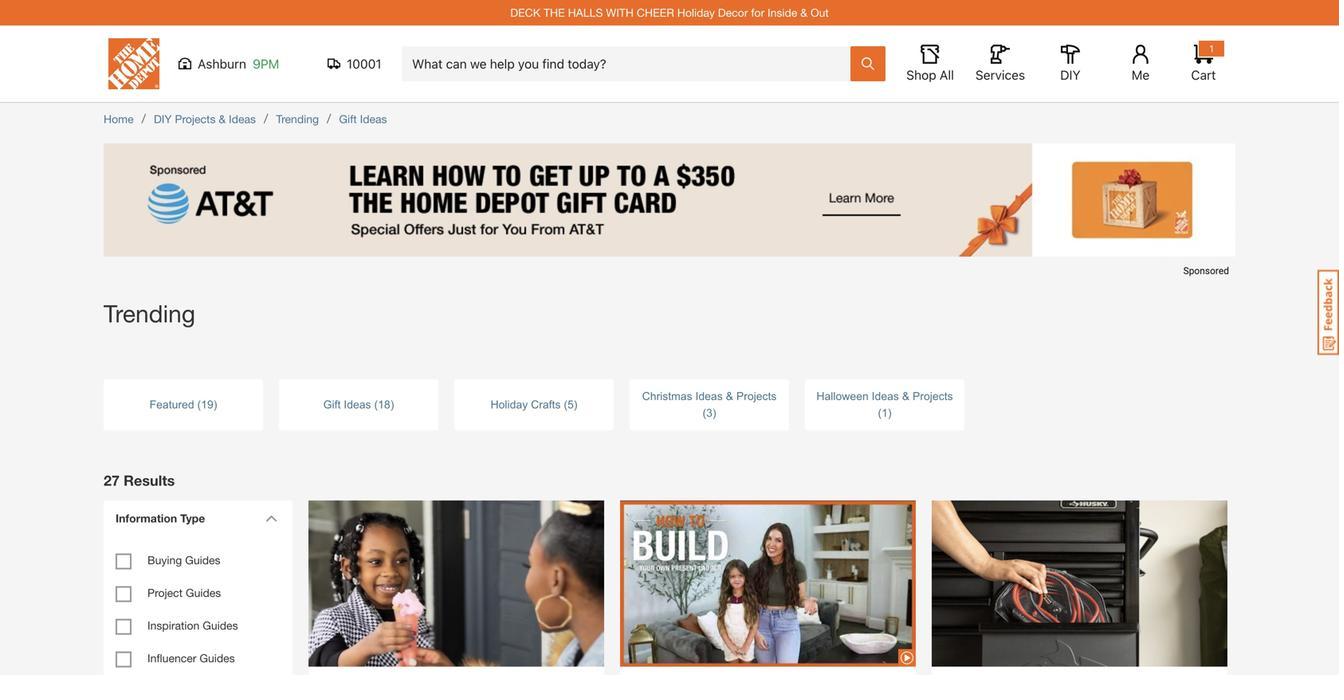Task type: locate. For each thing, give the bounding box(es) containing it.
0 horizontal spatial holiday
[[491, 399, 528, 411]]

ideas up '3'
[[695, 390, 723, 403]]

project
[[147, 586, 183, 599]]

1 inside halloween ideas & projects ( 1 )
[[882, 407, 888, 419]]

holiday left crafts
[[491, 399, 528, 411]]

crafts
[[531, 399, 561, 411]]

ideas left trending link
[[229, 112, 256, 126]]

for
[[751, 6, 764, 19]]

caret icon image
[[265, 515, 277, 522]]

projects inside halloween ideas & projects ( 1 )
[[913, 390, 953, 403]]

holiday crafts ( 5 )
[[491, 399, 577, 411]]

guides up influencer guides
[[203, 619, 238, 632]]

shop all button
[[905, 45, 956, 83]]

holiday left decor
[[677, 6, 715, 19]]

ideas for christmas ideas & projects ( 3 )
[[695, 390, 723, 403]]

10001
[[347, 56, 381, 71]]

trending
[[276, 112, 319, 126], [104, 299, 195, 328]]

1 horizontal spatial 1
[[1209, 43, 1214, 54]]

ideas down 10001
[[360, 112, 387, 126]]

ideas right halloween
[[872, 390, 899, 403]]

holiday
[[677, 6, 715, 19], [491, 399, 528, 411]]

home
[[104, 112, 134, 126]]

advertisement region
[[104, 143, 1235, 283]]

(
[[197, 399, 201, 411], [374, 399, 378, 411], [564, 399, 568, 411], [703, 407, 706, 419], [878, 407, 882, 419]]

diy right home
[[154, 112, 172, 126]]

gift for gift ideas ( 18 )
[[323, 399, 341, 411]]

services
[[976, 67, 1025, 82]]

gift ideas link
[[339, 112, 387, 126]]

projects inside christmas ideas & projects ( 3 )
[[736, 390, 777, 403]]

halloween
[[817, 390, 869, 403]]

& inside halloween ideas & projects ( 1 )
[[902, 390, 910, 403]]

0 horizontal spatial diy
[[154, 112, 172, 126]]

the home depot logo image
[[108, 38, 159, 89]]

guides for buying guides
[[185, 554, 220, 567]]

ideas
[[229, 112, 256, 126], [360, 112, 387, 126], [695, 390, 723, 403], [872, 390, 899, 403], [344, 399, 371, 411]]

0 vertical spatial gift
[[339, 112, 357, 126]]

guides up project guides
[[185, 554, 220, 567]]

diy left me
[[1060, 67, 1081, 82]]

decor
[[718, 6, 748, 19]]

inspiration
[[147, 619, 200, 632]]

information type button
[[108, 501, 283, 536]]

guides down inspiration guides
[[200, 652, 235, 665]]

gift for gift ideas
[[339, 112, 357, 126]]

guides for inspiration guides
[[203, 619, 238, 632]]

guides
[[185, 554, 220, 567], [186, 586, 221, 599], [203, 619, 238, 632], [200, 652, 235, 665]]

1 horizontal spatial diy
[[1060, 67, 1081, 82]]

projects for halloween ideas & projects ( 1 )
[[913, 390, 953, 403]]

1 horizontal spatial holiday
[[677, 6, 715, 19]]

& for christmas ideas & projects ( 3 )
[[726, 390, 733, 403]]

cheer
[[637, 6, 674, 19]]

gift left 18
[[323, 399, 341, 411]]

halloween ideas & projects ( 1 )
[[817, 390, 953, 419]]

halls
[[568, 6, 603, 19]]

0 vertical spatial holiday
[[677, 6, 715, 19]]

result
[[124, 472, 167, 489]]

ashburn 9pm
[[198, 56, 279, 71]]

1
[[1209, 43, 1214, 54], [882, 407, 888, 419]]

1 horizontal spatial projects
[[736, 390, 777, 403]]

services button
[[975, 45, 1026, 83]]

diy inside button
[[1060, 67, 1081, 82]]

( inside halloween ideas & projects ( 1 )
[[878, 407, 882, 419]]

2 horizontal spatial projects
[[913, 390, 953, 403]]

trending link
[[276, 112, 319, 126]]

influencer
[[147, 652, 196, 665]]

diy
[[1060, 67, 1081, 82], [154, 112, 172, 126]]

19
[[201, 399, 213, 411]]

0 horizontal spatial 1
[[882, 407, 888, 419]]

information type
[[116, 512, 205, 525]]

ideas left 18
[[344, 399, 371, 411]]

1 vertical spatial 1
[[882, 407, 888, 419]]

project guides
[[147, 586, 221, 599]]

gift right trending link
[[339, 112, 357, 126]]

27
[[104, 472, 120, 489]]

shop
[[906, 67, 936, 82]]

gift ideas ( 18 )
[[323, 399, 394, 411]]

ideas inside halloween ideas & projects ( 1 )
[[872, 390, 899, 403]]

guides up inspiration guides
[[186, 586, 221, 599]]

& inside christmas ideas & projects ( 3 )
[[726, 390, 733, 403]]

9pm
[[253, 56, 279, 71]]

ideas for halloween ideas & projects ( 1 )
[[872, 390, 899, 403]]

feedback link image
[[1318, 269, 1339, 356]]

1 vertical spatial trending
[[104, 299, 195, 328]]

0 horizontal spatial projects
[[175, 112, 216, 126]]

ideas for gift ideas ( 18 )
[[344, 399, 371, 411]]

home link
[[104, 112, 134, 126]]

christmas ideas & projects ( 3 )
[[642, 390, 777, 419]]

projects
[[175, 112, 216, 126], [736, 390, 777, 403], [913, 390, 953, 403]]

& right christmas
[[726, 390, 733, 403]]

0 vertical spatial diy
[[1060, 67, 1081, 82]]

shop all
[[906, 67, 954, 82]]

& right halloween
[[902, 390, 910, 403]]

gift
[[339, 112, 357, 126], [323, 399, 341, 411]]

diy projects & ideas link
[[154, 112, 256, 126]]

0 vertical spatial 1
[[1209, 43, 1214, 54]]

0 vertical spatial trending
[[276, 112, 319, 126]]

1 vertical spatial gift
[[323, 399, 341, 411]]

deck the halls with cheer holiday decor for inside & out link
[[510, 6, 829, 19]]

&
[[800, 6, 807, 19], [219, 112, 226, 126], [726, 390, 733, 403], [902, 390, 910, 403]]

featured
[[150, 399, 194, 411]]

& down ashburn
[[219, 112, 226, 126]]

inside
[[768, 6, 797, 19]]

ideas inside christmas ideas & projects ( 3 )
[[695, 390, 723, 403]]

1 vertical spatial diy
[[154, 112, 172, 126]]

)
[[213, 399, 217, 411], [390, 399, 394, 411], [574, 399, 577, 411], [713, 407, 716, 419], [888, 407, 892, 419]]

diy for diy
[[1060, 67, 1081, 82]]



Task type: describe. For each thing, give the bounding box(es) containing it.
ashburn
[[198, 56, 246, 71]]

18
[[378, 399, 390, 411]]

diy projects & ideas
[[154, 112, 256, 126]]

27 result s
[[104, 472, 175, 489]]

& left out
[[800, 6, 807, 19]]

gift ideas
[[339, 112, 387, 126]]

out
[[811, 6, 829, 19]]

) inside christmas ideas & projects ( 3 )
[[713, 407, 716, 419]]

What can we help you find today? search field
[[412, 47, 850, 81]]

inspiration guides
[[147, 619, 238, 632]]

featured ( 19 )
[[150, 399, 217, 411]]

deck the halls with cheer holiday decor for inside & out
[[510, 6, 829, 19]]

diy button
[[1045, 45, 1096, 83]]

christmas
[[642, 390, 692, 403]]

5
[[568, 399, 574, 411]]

deck
[[510, 6, 540, 19]]

type
[[180, 512, 205, 525]]

ideas for gift ideas
[[360, 112, 387, 126]]

information
[[116, 512, 177, 525]]

all
[[940, 67, 954, 82]]

father's day gift guide image
[[932, 473, 1227, 675]]

me
[[1132, 67, 1150, 82]]

the
[[544, 6, 565, 19]]

3
[[706, 407, 713, 419]]

s
[[167, 472, 175, 489]]

guides for influencer guides
[[200, 652, 235, 665]]

diy kids present ladder image
[[620, 473, 916, 675]]

cart
[[1191, 67, 1216, 82]]

diy for diy projects & ideas
[[154, 112, 172, 126]]

& for diy projects & ideas
[[219, 112, 226, 126]]

5 helpful mother's day gift ideas image
[[308, 473, 604, 675]]

influencer guides
[[147, 652, 235, 665]]

buying guides
[[147, 554, 220, 567]]

( inside christmas ideas & projects ( 3 )
[[703, 407, 706, 419]]

10001 button
[[328, 56, 383, 72]]

projects for christmas ideas & projects ( 3 )
[[736, 390, 777, 403]]

1 horizontal spatial trending
[[276, 112, 319, 126]]

cart 1
[[1191, 43, 1216, 82]]

) inside halloween ideas & projects ( 1 )
[[888, 407, 892, 419]]

0 horizontal spatial trending
[[104, 299, 195, 328]]

1 inside cart 1
[[1209, 43, 1214, 54]]

me button
[[1115, 45, 1166, 83]]

with
[[606, 6, 634, 19]]

buying
[[147, 554, 182, 567]]

guides for project guides
[[186, 586, 221, 599]]

& for halloween ideas & projects ( 1 )
[[902, 390, 910, 403]]

1 vertical spatial holiday
[[491, 399, 528, 411]]



Task type: vqa. For each thing, say whether or not it's contained in the screenshot.
5 Helpful Mother's Day Gift Ideas image
yes



